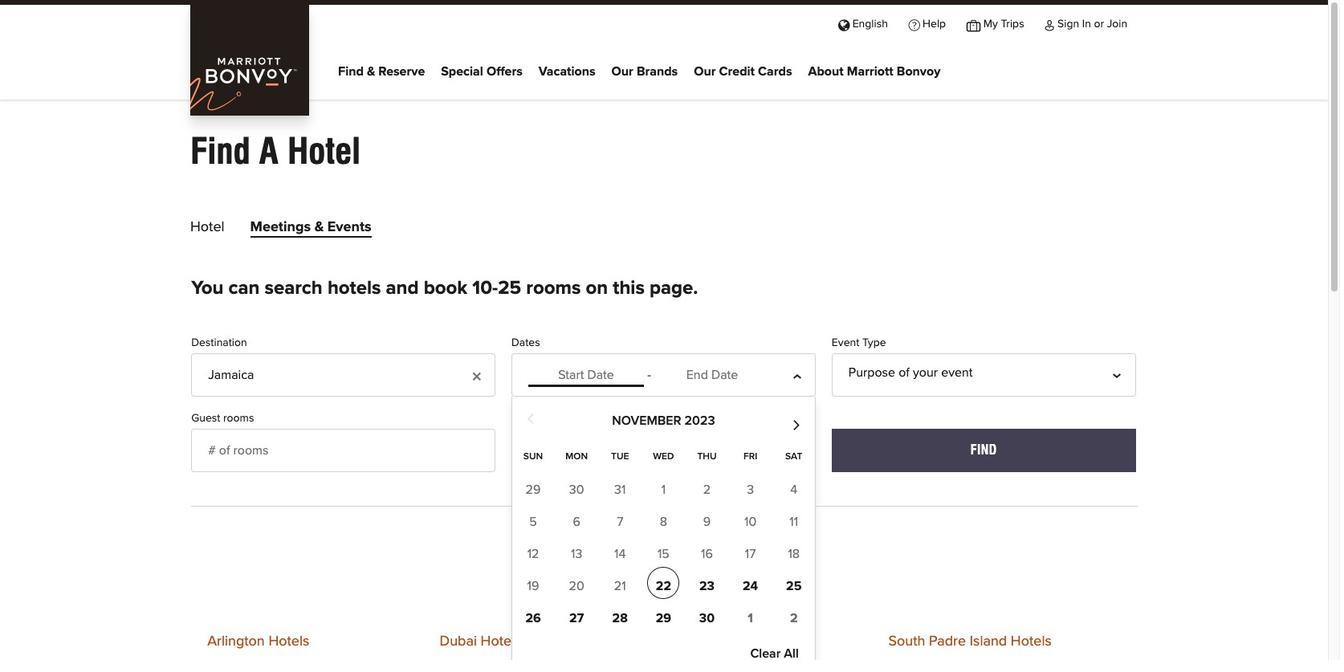 Task type: locate. For each thing, give the bounding box(es) containing it.
2 our from the left
[[694, 65, 716, 78]]

17
[[745, 547, 756, 560]]

30
[[569, 483, 584, 496], [699, 612, 715, 624]]

event
[[832, 337, 860, 349], [512, 413, 539, 424]]

help image
[[909, 18, 920, 30]]

event
[[941, 366, 973, 379]]

our left credit
[[694, 65, 716, 78]]

clear image
[[467, 357, 479, 376]]

0 horizontal spatial &
[[315, 220, 324, 235]]

1
[[661, 483, 666, 496], [748, 612, 753, 624]]

0 vertical spatial rooms
[[526, 279, 581, 298]]

wed, nov 8, 2023 cell
[[660, 515, 667, 528]]

event space
[[512, 413, 572, 424]]

29 inside cell
[[656, 612, 671, 624]]

sat, nov 11, 2023 cell
[[790, 515, 798, 528]]

0 horizontal spatial hotel
[[190, 220, 225, 235]]

28
[[612, 612, 628, 624]]

our brands link
[[612, 60, 678, 84]]

english link
[[828, 5, 898, 41]]

mon, oct 30, 2023 cell
[[569, 483, 584, 496]]

0 horizontal spatial 30
[[569, 483, 584, 496]]

meetings & events link
[[250, 220, 372, 241]]

0 horizontal spatial find
[[190, 130, 250, 172]]

1 horizontal spatial find
[[338, 65, 364, 78]]

0 horizontal spatial our
[[612, 65, 634, 78]]

0 horizontal spatial 25
[[498, 279, 521, 298]]

hotels
[[328, 279, 381, 298]]

& left events
[[315, 220, 324, 235]]

rooms left on
[[526, 279, 581, 298]]

1 our from the left
[[612, 65, 634, 78]]

0 vertical spatial 1
[[661, 483, 666, 496]]

1 up wed, nov 8, 2023 cell
[[661, 483, 666, 496]]

25 up dates
[[498, 279, 521, 298]]

0 horizontal spatial 29
[[526, 483, 541, 496]]

sign
[[1058, 18, 1080, 30]]

30 for thu, nov 30, 2023 cell
[[699, 612, 715, 624]]

9
[[703, 515, 711, 528]]

and
[[386, 279, 419, 298]]

hotels down sun, nov 26, 2023 'cell'
[[481, 634, 522, 649]]

of
[[899, 366, 910, 379]]

0 vertical spatial event
[[832, 337, 860, 349]]

special
[[441, 65, 483, 78]]

1 vertical spatial 2
[[790, 612, 798, 624]]

1 horizontal spatial hotel
[[287, 130, 360, 172]]

our left the brands
[[612, 65, 634, 78]]

0 vertical spatial 30
[[569, 483, 584, 496]]

1 horizontal spatial 25
[[786, 580, 802, 592]]

meetings & events
[[250, 220, 372, 235]]

1 horizontal spatial event
[[832, 337, 860, 349]]

about marriott bonvoy
[[808, 65, 941, 78]]

4 hotels from the left
[[1011, 634, 1052, 649]]

can
[[228, 279, 260, 298]]

0 vertical spatial &
[[367, 65, 375, 78]]

0 vertical spatial 2
[[703, 483, 711, 496]]

12
[[527, 547, 539, 560]]

offers
[[487, 65, 523, 78]]

wed, nov 29, 2023 cell
[[648, 599, 680, 631]]

1 vertical spatial 1
[[748, 612, 753, 624]]

bonvoy
[[897, 65, 941, 78]]

about marriott bonvoy link
[[808, 60, 941, 84]]

0 horizontal spatial event
[[512, 413, 539, 424]]

mon, nov 27, 2023 cell
[[561, 599, 593, 631]]

south padre island hotels link
[[889, 634, 1052, 649]]

hotel link
[[190, 220, 225, 241]]

our inside our credit cards link
[[694, 65, 716, 78]]

event left space
[[512, 413, 539, 424]]

tue, oct 31, 2023 cell
[[614, 483, 626, 496]]

3
[[747, 483, 754, 496]]

clear
[[750, 647, 781, 660]]

1 horizontal spatial &
[[367, 65, 375, 78]]

our inside 'our brands' link
[[612, 65, 634, 78]]

Guest rooms text field
[[191, 429, 496, 472]]

november 2023
[[612, 415, 715, 428]]

fri, dec 1, 2023 cell
[[735, 599, 767, 631]]

0 horizontal spatial rooms
[[223, 413, 254, 424]]

24
[[743, 580, 758, 592]]

hotels down fri, dec 1, 2023 cell
[[741, 634, 782, 649]]

sun, nov 19, 2023 cell
[[527, 580, 539, 592]]

2 for thu, nov 2, 2023 cell
[[703, 483, 711, 496]]

& left reserve
[[367, 65, 375, 78]]

0 vertical spatial find
[[338, 65, 364, 78]]

30 up beach
[[699, 612, 715, 624]]

hotel up you
[[190, 220, 225, 235]]

1 vertical spatial event
[[512, 413, 539, 424]]

tue, nov 21, 2023 cell
[[614, 580, 626, 592]]

10
[[744, 515, 757, 528]]

1 vertical spatial 30
[[699, 612, 715, 624]]

23
[[699, 580, 715, 592]]

sat
[[786, 452, 803, 461]]

dubai hotels link
[[440, 634, 522, 649]]

25
[[498, 279, 521, 298], [786, 580, 802, 592]]

account image
[[1045, 18, 1055, 30]]

sun, nov 12, 2023 cell
[[527, 547, 539, 560]]

find left reserve
[[338, 65, 364, 78]]

event left type
[[832, 337, 860, 349]]

south padre island hotels
[[889, 634, 1052, 649]]

rooms
[[526, 279, 581, 298], [223, 413, 254, 424]]

0 horizontal spatial 1
[[661, 483, 666, 496]]

special offers link
[[441, 60, 523, 84]]

1 vertical spatial 29
[[656, 612, 671, 624]]

fri, nov 10, 2023 cell
[[744, 515, 757, 528]]

2 inside cell
[[790, 612, 798, 624]]

find left a
[[190, 130, 250, 172]]

30 inside cell
[[699, 612, 715, 624]]

1 down 24
[[748, 612, 753, 624]]

hotels right arlington
[[269, 634, 309, 649]]

about
[[808, 65, 844, 78]]

1 vertical spatial find
[[190, 130, 250, 172]]

1 vertical spatial &
[[315, 220, 324, 235]]

29 up miami
[[656, 612, 671, 624]]

our for our credit cards
[[694, 65, 716, 78]]

our
[[612, 65, 634, 78], [694, 65, 716, 78]]

31
[[614, 483, 626, 496]]

0 vertical spatial 29
[[526, 483, 541, 496]]

purpose
[[849, 366, 896, 379]]

find for find a hotel
[[190, 130, 250, 172]]

wed, nov 22, 2023 cell
[[648, 567, 680, 599]]

grid containing 29
[[512, 439, 816, 631]]

meetings
[[250, 220, 311, 235]]

End Date text field
[[655, 364, 770, 386]]

hotels right island
[[1011, 634, 1052, 649]]

2023
[[685, 415, 715, 428]]

None submit
[[832, 429, 1136, 472]]

3 hotels from the left
[[741, 634, 782, 649]]

1 horizontal spatial 30
[[699, 612, 715, 624]]

1 horizontal spatial our
[[694, 65, 716, 78]]

30 up the mon, nov 6, 2023 cell
[[569, 483, 584, 496]]

1 inside cell
[[748, 612, 753, 624]]

miami beach hotels link
[[656, 634, 782, 649]]

25 up sat, dec 2, 2023 cell on the bottom of page
[[786, 580, 802, 592]]

my
[[984, 18, 998, 30]]

0 horizontal spatial 2
[[703, 483, 711, 496]]

1 horizontal spatial 2
[[790, 612, 798, 624]]

thu, nov 2, 2023 cell
[[703, 483, 711, 496]]

0 vertical spatial hotel
[[287, 130, 360, 172]]

0 vertical spatial 25
[[498, 279, 521, 298]]

find
[[338, 65, 364, 78], [190, 130, 250, 172]]

29 for "wed, nov 29, 2023" cell
[[656, 612, 671, 624]]

thu
[[697, 452, 717, 461]]

padre
[[929, 634, 966, 649]]

our brands
[[612, 65, 678, 78]]

sun, nov 5, 2023 cell
[[530, 515, 537, 528]]

29 up 5
[[526, 483, 541, 496]]

sat, nov 25, 2023 cell
[[778, 567, 810, 599]]

miami beach hotels
[[656, 634, 782, 649]]

18
[[788, 547, 800, 560]]

& for reserve
[[367, 65, 375, 78]]

marriott
[[847, 65, 894, 78]]

1 vertical spatial hotel
[[190, 220, 225, 235]]

sun
[[524, 452, 543, 461]]

1 horizontal spatial rooms
[[526, 279, 581, 298]]

22
[[656, 580, 671, 592]]

19
[[527, 580, 539, 592]]

1 vertical spatial 25
[[786, 580, 802, 592]]

dubai
[[440, 634, 477, 649]]

grid
[[512, 439, 816, 631]]

1 horizontal spatial 1
[[748, 612, 753, 624]]

hotel
[[287, 130, 360, 172], [190, 220, 225, 235]]

2 for sat, dec 2, 2023 cell on the bottom of page
[[790, 612, 798, 624]]

fri, nov 3, 2023 cell
[[747, 483, 754, 496]]

clear all link
[[750, 646, 799, 660]]

rooms right 'guest'
[[223, 413, 254, 424]]

suitcase image
[[967, 18, 981, 30]]

sign in or join
[[1058, 18, 1128, 30]]

2 up thu, nov 9, 2023 "cell"
[[703, 483, 711, 496]]

mon, nov 13, 2023 cell
[[571, 547, 583, 560]]

1 horizontal spatial 29
[[656, 612, 671, 624]]

30 for mon, oct 30, 2023 cell
[[569, 483, 584, 496]]

1 vertical spatial rooms
[[223, 413, 254, 424]]

south
[[889, 634, 925, 649]]

purpose of your event
[[849, 366, 973, 379]]

hotel right a
[[287, 130, 360, 172]]

special offers
[[441, 65, 523, 78]]

2 down sat, nov 25, 2023 cell
[[790, 612, 798, 624]]

&
[[367, 65, 375, 78], [315, 220, 324, 235]]



Task type: describe. For each thing, give the bounding box(es) containing it.
20
[[569, 580, 584, 592]]

vacations
[[539, 65, 596, 78]]

fri
[[744, 452, 758, 461]]

find & reserve link
[[338, 60, 425, 84]]

event for event space
[[512, 413, 539, 424]]

miami
[[656, 634, 694, 649]]

island
[[970, 634, 1007, 649]]

globe image
[[838, 18, 850, 30]]

november
[[612, 415, 682, 428]]

tue
[[611, 452, 629, 461]]

Start Date text field
[[528, 364, 644, 386]]

help link
[[898, 5, 956, 41]]

13
[[571, 547, 583, 560]]

your
[[913, 366, 938, 379]]

14
[[614, 547, 626, 560]]

sat, dec 2, 2023 cell
[[778, 599, 810, 631]]

page.
[[650, 279, 698, 298]]

our credit cards
[[694, 65, 792, 78]]

1 for wed, nov 1, 2023 cell
[[661, 483, 666, 496]]

find a hotel
[[190, 130, 360, 172]]

tue, nov 7, 2023 cell
[[617, 515, 624, 528]]

book
[[424, 279, 468, 298]]

destination
[[191, 337, 247, 349]]

& for events
[[315, 220, 324, 235]]

thu, nov 16, 2023 cell
[[701, 547, 713, 560]]

event for event type
[[832, 337, 860, 349]]

english
[[853, 18, 888, 30]]

1 hotels from the left
[[269, 634, 309, 649]]

arlington hotels link
[[207, 634, 309, 649]]

sat, nov 18, 2023 cell
[[788, 547, 800, 560]]

26
[[526, 612, 541, 624]]

wed
[[653, 452, 674, 461]]

events
[[328, 220, 372, 235]]

wed, nov 15, 2023 cell
[[658, 547, 670, 560]]

mon
[[566, 452, 588, 461]]

16
[[701, 547, 713, 560]]

1 for fri, dec 1, 2023 cell
[[748, 612, 753, 624]]

fri, nov 24, 2023 cell
[[735, 567, 767, 599]]

find & reserve
[[338, 65, 425, 78]]

sun, nov 26, 2023 cell
[[517, 599, 549, 631]]

our credit cards link
[[694, 60, 792, 84]]

fri, nov 17, 2023 cell
[[745, 547, 756, 560]]

10-
[[472, 279, 498, 298]]

Event space text field
[[512, 429, 816, 472]]

29 for sun, oct 29, 2023 cell
[[526, 483, 541, 496]]

or
[[1094, 18, 1104, 30]]

event type
[[832, 337, 886, 349]]

guest rooms
[[191, 413, 254, 424]]

cards
[[758, 65, 792, 78]]

dubai hotels
[[440, 634, 522, 649]]

mon, nov 20, 2023 cell
[[569, 580, 584, 592]]

type
[[862, 337, 886, 349]]

join
[[1107, 18, 1128, 30]]

arrow down image
[[803, 369, 816, 382]]

this
[[613, 279, 645, 298]]

space
[[542, 413, 572, 424]]

sun, oct 29, 2023 cell
[[526, 483, 541, 496]]

2 hotels from the left
[[481, 634, 522, 649]]

credit
[[719, 65, 755, 78]]

-
[[647, 369, 651, 381]]

on
[[586, 279, 608, 298]]

21
[[614, 580, 626, 592]]

my trips
[[984, 18, 1024, 30]]

7
[[617, 515, 624, 528]]

thu, nov 23, 2023 cell
[[691, 567, 723, 599]]

you can search hotels and book 10-25 rooms on this page.
[[191, 279, 698, 298]]

tue, nov 28, 2023 cell
[[604, 599, 636, 631]]

thu, nov 9, 2023 cell
[[703, 515, 711, 528]]

wed, nov 1, 2023 cell
[[661, 483, 666, 496]]

a
[[259, 130, 279, 172]]

27
[[569, 612, 584, 624]]

sat, nov 4, 2023 cell
[[790, 483, 798, 496]]

11
[[790, 515, 798, 528]]

arlington
[[207, 634, 265, 649]]

dates
[[512, 337, 540, 349]]

arlington hotels
[[207, 634, 309, 649]]

thu, nov 30, 2023 cell
[[691, 599, 723, 631]]

in
[[1082, 18, 1091, 30]]

you
[[191, 279, 224, 298]]

15
[[658, 547, 670, 560]]

4
[[790, 483, 798, 496]]

sign in or join link
[[1035, 5, 1138, 41]]

reserve
[[379, 65, 425, 78]]

trips
[[1001, 18, 1024, 30]]

tue, nov 14, 2023 cell
[[614, 547, 626, 560]]

5
[[530, 515, 537, 528]]

mon, nov 6, 2023 cell
[[573, 515, 581, 528]]

find for find & reserve
[[338, 65, 364, 78]]

our for our brands
[[612, 65, 634, 78]]

8
[[660, 515, 667, 528]]

vacations link
[[539, 60, 596, 84]]

all
[[784, 647, 799, 660]]

Destination text field
[[191, 353, 496, 397]]

25 inside sat, nov 25, 2023 cell
[[786, 580, 802, 592]]



Task type: vqa. For each thing, say whether or not it's contained in the screenshot.
first Details from the top of the page
no



